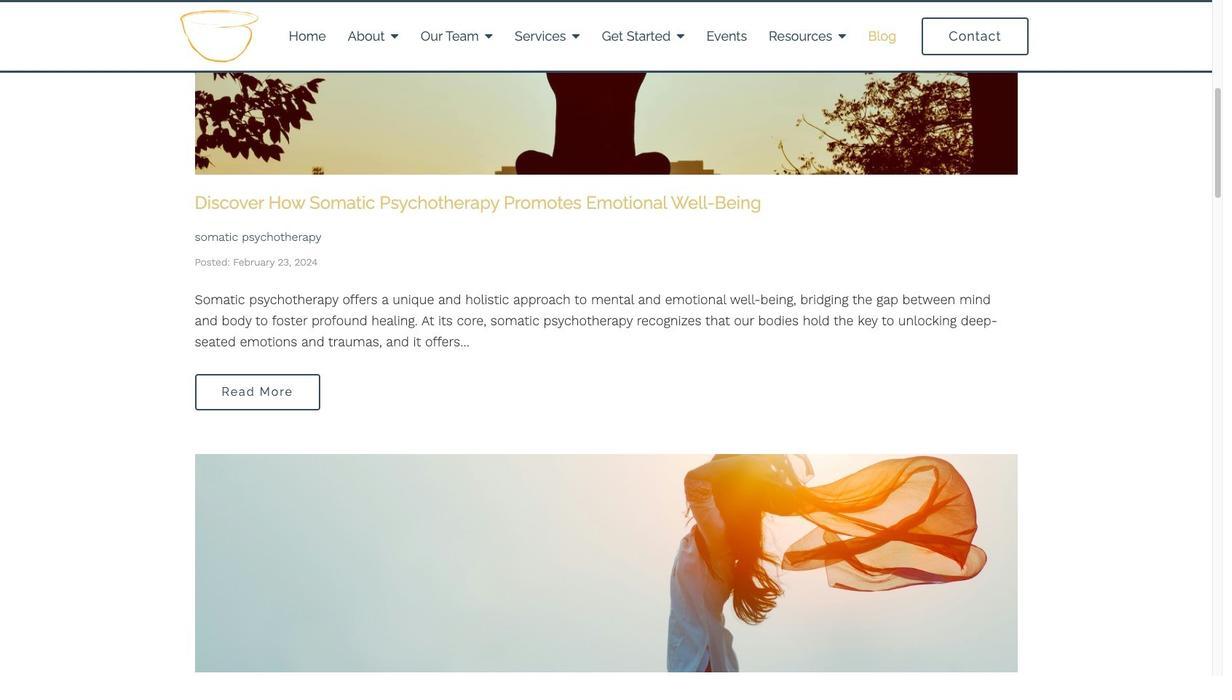 Task type: vqa. For each thing, say whether or not it's contained in the screenshot.
'logo'
yes



Task type: locate. For each thing, give the bounding box(es) containing it.
logo image
[[177, 7, 262, 66]]



